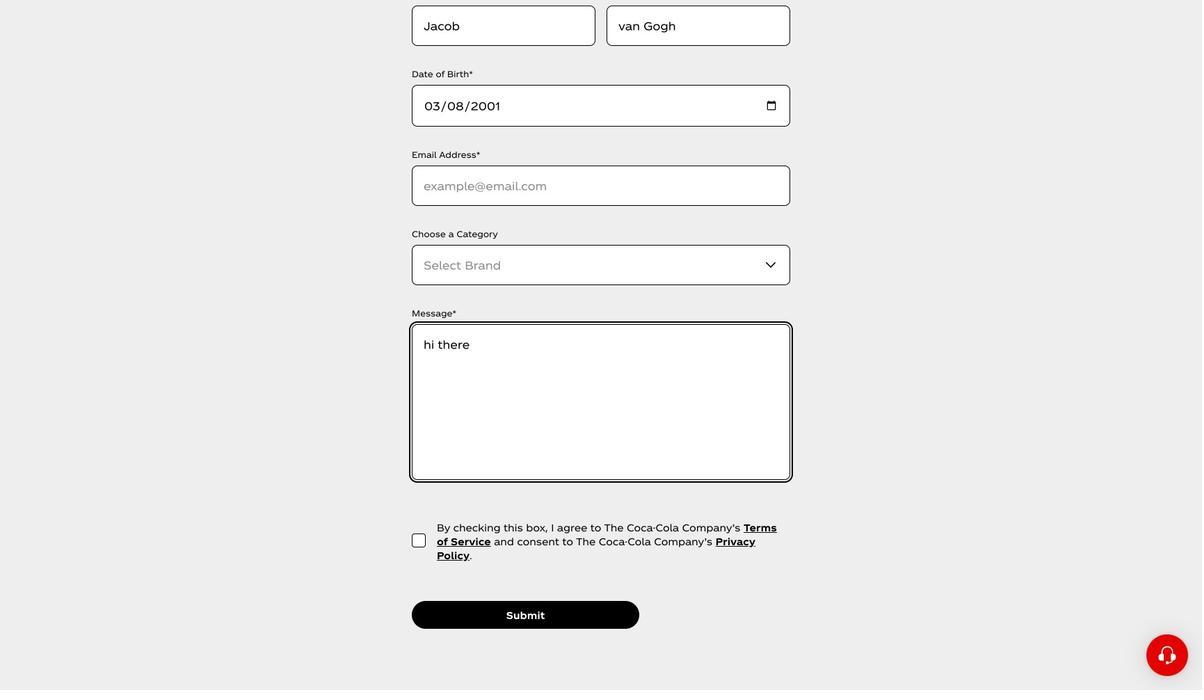 Task type: locate. For each thing, give the bounding box(es) containing it.
Email Address* email field
[[412, 166, 791, 206]]

Last Name* text field
[[607, 6, 791, 46]]

 By checking this box, I agree to The Coca-Cola Company's Terms of Service and consent to The Coca-Cola Company's Privacy Policy. checkbox
[[412, 534, 426, 548]]

Message* text field
[[412, 324, 791, 480]]

First Name* text field
[[412, 6, 596, 46]]



Task type: vqa. For each thing, say whether or not it's contained in the screenshot.
Account IMAGE
no



Task type: describe. For each thing, give the bounding box(es) containing it.
live chat element
[[1147, 635, 1189, 677]]

Date of Birth*   Please Enter date in mm/dd/yyyy format only
 date field
[[412, 85, 791, 127]]



